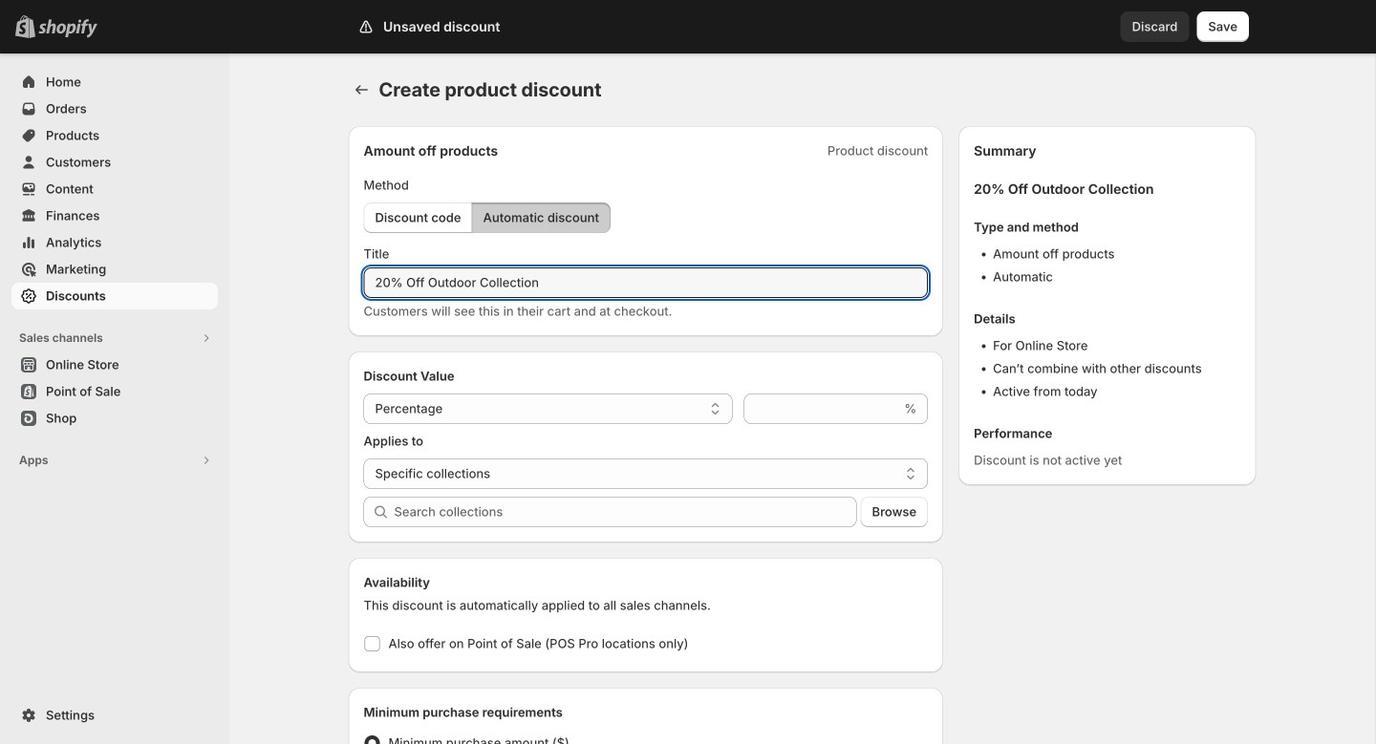 Task type: describe. For each thing, give the bounding box(es) containing it.
Search collections text field
[[394, 497, 857, 527]]

shopify image
[[38, 19, 97, 38]]



Task type: locate. For each thing, give the bounding box(es) containing it.
None text field
[[364, 268, 928, 298], [744, 394, 900, 424], [364, 268, 928, 298], [744, 394, 900, 424]]



Task type: vqa. For each thing, say whether or not it's contained in the screenshot.
Search collections text box
yes



